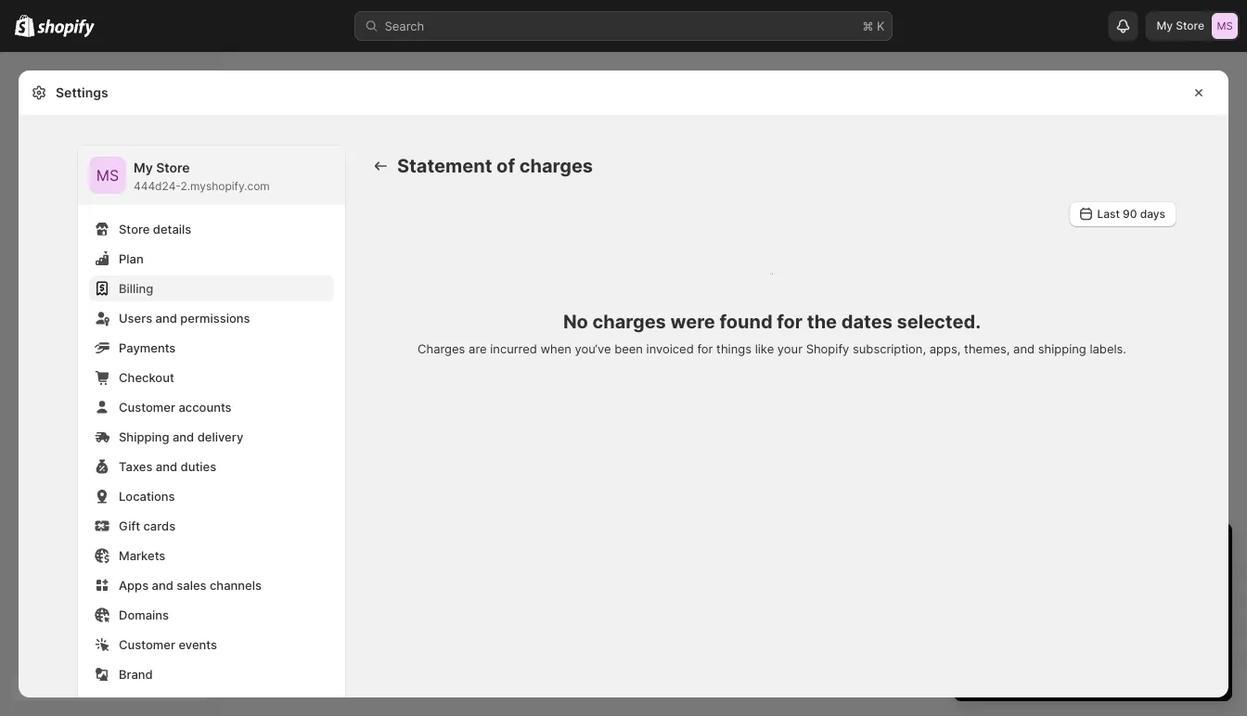 Task type: describe. For each thing, give the bounding box(es) containing it.
things
[[717, 342, 752, 357]]

users and permissions
[[119, 311, 250, 325]]

sales
[[177, 578, 207, 593]]

checkout link
[[89, 365, 334, 391]]

apps,
[[930, 342, 961, 357]]

accounts
[[179, 400, 232, 415]]

domains link
[[89, 603, 334, 629]]

and for delivery
[[173, 430, 194, 444]]

notifications
[[119, 697, 192, 712]]

locations link
[[89, 484, 334, 510]]

apps and sales channels
[[119, 578, 262, 593]]

2.myshopify.com
[[181, 180, 270, 193]]

90
[[1123, 208, 1138, 221]]

search
[[385, 19, 425, 33]]

last 90 days button
[[1070, 201, 1177, 227]]

store details
[[119, 222, 191, 236]]

customer events
[[119, 638, 217, 652]]

my for my store
[[1157, 19, 1174, 32]]

shipping
[[119, 430, 169, 444]]

shipping and delivery
[[119, 430, 243, 444]]

store for my store 444d24-2.myshopify.com
[[156, 160, 190, 176]]

are
[[469, 342, 487, 357]]

shipping
[[1039, 342, 1087, 357]]

gift
[[119, 519, 140, 533]]

last 90 days
[[1098, 208, 1166, 221]]

duties
[[181, 460, 216, 474]]

found
[[720, 310, 773, 333]]

taxes and duties
[[119, 460, 216, 474]]

markets
[[119, 549, 166, 563]]

when
[[541, 342, 572, 357]]

notifications link
[[89, 692, 334, 717]]

customer events link
[[89, 632, 334, 658]]

domains
[[119, 608, 169, 623]]

customer for customer events
[[119, 638, 175, 652]]

k
[[877, 19, 885, 33]]

444d24-
[[134, 180, 181, 193]]

subscription,
[[853, 342, 927, 357]]

you've
[[575, 342, 611, 357]]

locations
[[119, 489, 175, 504]]

details
[[153, 222, 191, 236]]

brand
[[119, 668, 153, 682]]

the
[[807, 310, 838, 333]]

my store
[[1157, 19, 1205, 32]]

channels
[[210, 578, 262, 593]]

last
[[1098, 208, 1121, 221]]

plan
[[119, 252, 144, 266]]

and for duties
[[156, 460, 177, 474]]

shop settings menu element
[[78, 146, 345, 717]]

payments
[[119, 341, 176, 355]]

taxes and duties link
[[89, 454, 334, 480]]

payments link
[[89, 335, 334, 361]]

markets link
[[89, 543, 334, 569]]

users
[[119, 311, 152, 325]]

been
[[615, 342, 643, 357]]

taxes
[[119, 460, 153, 474]]



Task type: locate. For each thing, give the bounding box(es) containing it.
for up your
[[777, 310, 803, 333]]

for
[[777, 310, 803, 333], [698, 342, 713, 357]]

customer down 'checkout'
[[119, 400, 175, 415]]

and inside no charges were found for the dates selected. charges are incurred when you've been invoiced for things like your shopify subscription, apps, themes, and shipping labels.
[[1014, 342, 1035, 357]]

0 vertical spatial my
[[1157, 19, 1174, 32]]

0 vertical spatial customer
[[119, 400, 175, 415]]

cards
[[143, 519, 176, 533]]

events
[[179, 638, 217, 652]]

my inside the my store 444d24-2.myshopify.com
[[134, 160, 153, 176]]

checkout
[[119, 370, 174, 385]]

labels.
[[1090, 342, 1127, 357]]

1 vertical spatial customer
[[119, 638, 175, 652]]

1 vertical spatial my
[[134, 160, 153, 176]]

users and permissions link
[[89, 305, 334, 331]]

0 vertical spatial my store image
[[1213, 13, 1239, 39]]

0 horizontal spatial store
[[119, 222, 150, 236]]

of
[[497, 155, 515, 177]]

apps
[[119, 578, 149, 593]]

selected.
[[897, 310, 981, 333]]

delivery
[[197, 430, 243, 444]]

gift cards
[[119, 519, 176, 533]]

permissions
[[180, 311, 250, 325]]

were
[[671, 310, 716, 333]]

charges right of
[[520, 155, 593, 177]]

my store 444d24-2.myshopify.com
[[134, 160, 270, 193]]

like
[[755, 342, 775, 357]]

for left things
[[698, 342, 713, 357]]

0 horizontal spatial for
[[698, 342, 713, 357]]

store
[[1177, 19, 1205, 32], [156, 160, 190, 176], [119, 222, 150, 236]]

days
[[1141, 208, 1166, 221]]

your trial just started element
[[954, 572, 1233, 702]]

brand link
[[89, 662, 334, 688]]

0 horizontal spatial my store image
[[89, 157, 126, 194]]

my for my store 444d24-2.myshopify.com
[[134, 160, 153, 176]]

shopify
[[806, 342, 850, 357]]

charges
[[418, 342, 466, 357]]

customer accounts
[[119, 400, 232, 415]]

and right taxes
[[156, 460, 177, 474]]

2 customer from the top
[[119, 638, 175, 652]]

customer accounts link
[[89, 395, 334, 421]]

customer
[[119, 400, 175, 415], [119, 638, 175, 652]]

dates
[[842, 310, 893, 333]]

0 vertical spatial store
[[1177, 19, 1205, 32]]

and right apps
[[152, 578, 173, 593]]

charges
[[520, 155, 593, 177], [593, 310, 666, 333]]

and down customer accounts
[[173, 430, 194, 444]]

0 vertical spatial for
[[777, 310, 803, 333]]

my
[[1157, 19, 1174, 32], [134, 160, 153, 176]]

store details link
[[89, 216, 334, 242]]

and right users
[[156, 311, 177, 325]]

my store image right my store
[[1213, 13, 1239, 39]]

charges up been
[[593, 310, 666, 333]]

1 horizontal spatial for
[[777, 310, 803, 333]]

store for my store
[[1177, 19, 1205, 32]]

⌘
[[863, 19, 874, 33]]

1 vertical spatial charges
[[593, 310, 666, 333]]

settings
[[56, 85, 108, 101]]

and right themes,
[[1014, 342, 1035, 357]]

dialog
[[1237, 71, 1248, 701]]

1 vertical spatial for
[[698, 342, 713, 357]]

plan link
[[89, 246, 334, 272]]

my store image left 444d24-
[[89, 157, 126, 194]]

charges inside no charges were found for the dates selected. charges are incurred when you've been invoiced for things like your shopify subscription, apps, themes, and shipping labels.
[[593, 310, 666, 333]]

apps and sales channels link
[[89, 573, 334, 599]]

no
[[563, 310, 588, 333]]

shopify image
[[37, 19, 95, 38]]

2 horizontal spatial store
[[1177, 19, 1205, 32]]

invoiced
[[647, 342, 694, 357]]

incurred
[[490, 342, 537, 357]]

statement of charges
[[397, 155, 593, 177]]

no charges were found for the dates selected. charges are incurred when you've been invoiced for things like your shopify subscription, apps, themes, and shipping labels.
[[418, 310, 1127, 357]]

1 horizontal spatial store
[[156, 160, 190, 176]]

and for permissions
[[156, 311, 177, 325]]

my store image inside shop settings menu element
[[89, 157, 126, 194]]

and
[[156, 311, 177, 325], [1014, 342, 1035, 357], [173, 430, 194, 444], [156, 460, 177, 474], [152, 578, 173, 593]]

billing link
[[89, 276, 334, 302]]

store inside the my store 444d24-2.myshopify.com
[[156, 160, 190, 176]]

shopify image
[[15, 14, 35, 37]]

1 customer from the top
[[119, 400, 175, 415]]

0 vertical spatial charges
[[520, 155, 593, 177]]

1 vertical spatial my store image
[[89, 157, 126, 194]]

customer down domains
[[119, 638, 175, 652]]

shipping and delivery link
[[89, 424, 334, 450]]

0 horizontal spatial my
[[134, 160, 153, 176]]

customer for customer accounts
[[119, 400, 175, 415]]

⌘ k
[[863, 19, 885, 33]]

gift cards link
[[89, 513, 334, 539]]

ms button
[[89, 157, 126, 194]]

my store image
[[1213, 13, 1239, 39], [89, 157, 126, 194]]

statement
[[397, 155, 493, 177]]

themes,
[[965, 342, 1011, 357]]

billing
[[119, 281, 153, 296]]

1 horizontal spatial my
[[1157, 19, 1174, 32]]

1 horizontal spatial my store image
[[1213, 13, 1239, 39]]

2 vertical spatial store
[[119, 222, 150, 236]]

your
[[778, 342, 803, 357]]

1 vertical spatial store
[[156, 160, 190, 176]]

and for sales
[[152, 578, 173, 593]]

settings dialog
[[19, 71, 1229, 717]]



Task type: vqa. For each thing, say whether or not it's contained in the screenshot.
to
no



